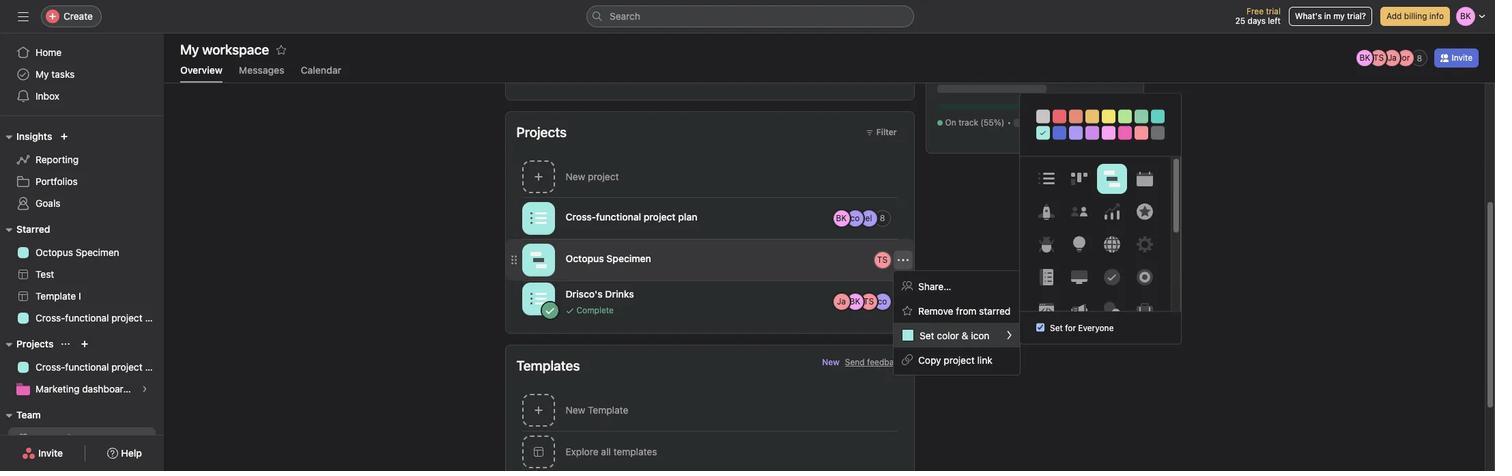 Task type: describe. For each thing, give the bounding box(es) containing it.
template i
[[36, 290, 81, 302]]

1 horizontal spatial specimen
[[607, 252, 651, 264]]

portfolios
[[36, 175, 78, 187]]

icon
[[971, 329, 990, 341]]

set for everyone
[[1050, 323, 1114, 333]]

plan inside starred element
[[145, 312, 164, 324]]

0 horizontal spatial list image
[[530, 210, 547, 226]]

messages
[[239, 64, 284, 76]]

send feedback link
[[845, 356, 903, 369]]

add billing info
[[1387, 11, 1444, 21]]

in
[[1325, 11, 1331, 21]]

•
[[1007, 117, 1011, 128]]

0 vertical spatial cross-
[[566, 211, 596, 222]]

dashboards
[[82, 383, 134, 395]]

Set for Everyone checkbox
[[1037, 324, 1045, 332]]

starred button
[[0, 221, 50, 238]]

all
[[601, 446, 611, 458]]

1 horizontal spatial octopus
[[566, 252, 604, 264]]

search button
[[587, 5, 914, 27]]

chat bubbles image
[[1104, 302, 1120, 318]]

my workspace link
[[8, 427, 156, 449]]

what's in my trial?
[[1295, 11, 1366, 21]]

teams element
[[0, 403, 164, 452]]

portfolios link
[[8, 171, 156, 193]]

add
[[1387, 11, 1402, 21]]

color
[[937, 329, 959, 341]]

feedback
[[867, 357, 903, 367]]

marketing dashboards link
[[8, 378, 156, 400]]

rocket image
[[1038, 203, 1055, 220]]

0 vertical spatial functional
[[596, 211, 641, 222]]

help button
[[99, 441, 151, 466]]

share…
[[918, 280, 951, 292]]

marketing
[[36, 383, 80, 395]]

8 for or
[[1417, 53, 1423, 63]]

calendar
[[301, 64, 341, 76]]

briefcase image
[[1137, 302, 1153, 318]]

el
[[866, 213, 872, 223]]

hide sidebar image
[[18, 11, 29, 22]]

1 vertical spatial new
[[822, 357, 840, 367]]

new for projects
[[566, 171, 585, 182]]

tasks
[[51, 68, 75, 80]]

left
[[1268, 16, 1281, 26]]

projects button
[[0, 336, 54, 352]]

templates
[[517, 358, 580, 374]]

trial?
[[1347, 11, 1366, 21]]

my workspace
[[36, 432, 99, 444]]

filter
[[877, 127, 897, 137]]

0 horizontal spatial co
[[851, 213, 860, 223]]

what's
[[1295, 11, 1322, 21]]

copy
[[918, 354, 941, 366]]

insights button
[[0, 128, 52, 145]]

gear image
[[1137, 236, 1153, 252]]

on
[[945, 117, 956, 128]]

people image
[[1071, 203, 1087, 220]]

templates
[[614, 446, 657, 458]]

inbox link
[[8, 85, 156, 107]]

explore
[[566, 446, 599, 458]]

2 vertical spatial ts
[[864, 296, 874, 306]]

new image
[[60, 132, 69, 141]]

set color & icon link
[[894, 323, 1020, 348]]

my tasks link
[[8, 64, 156, 85]]

starred element
[[0, 217, 164, 332]]

1 vertical spatial bk
[[836, 213, 847, 223]]

0 vertical spatial plan
[[678, 211, 697, 222]]

my for my tasks
[[36, 68, 49, 80]]

i
[[79, 290, 81, 302]]

1 vertical spatial invite
[[38, 447, 63, 459]]

1 vertical spatial template
[[588, 404, 628, 416]]

free
[[1247, 6, 1264, 16]]

what's in my trial? button
[[1289, 7, 1372, 26]]

share… link
[[894, 274, 1020, 298]]

home
[[36, 46, 62, 58]]

marketing dashboards
[[36, 383, 134, 395]]

timeline image
[[530, 252, 547, 268]]

template inside starred element
[[36, 290, 76, 302]]

goals
[[36, 197, 60, 209]]

for
[[1065, 323, 1076, 333]]

new project
[[566, 171, 619, 182]]

set color & icon
[[920, 329, 990, 341]]

add to starred image
[[276, 44, 287, 55]]

workspace
[[51, 432, 99, 444]]

copy project link
[[918, 354, 993, 366]]

1 vertical spatial ts
[[877, 254, 888, 265]]

1 horizontal spatial invite button
[[1435, 48, 1479, 68]]

cross-functional project plan for second cross-functional project plan link from the bottom of the page
[[36, 312, 164, 324]]

new template
[[566, 404, 628, 416]]

starred
[[979, 305, 1011, 316]]

octopus inside octopus specimen 'link'
[[36, 247, 73, 258]]

filter button
[[860, 123, 903, 142]]

0 vertical spatial projects
[[517, 124, 567, 140]]

link
[[978, 354, 993, 366]]

my
[[1334, 11, 1345, 21]]

star image
[[1137, 203, 1153, 220]]

remove
[[918, 305, 954, 316]]

octopus specimen link
[[8, 242, 156, 264]]

0 vertical spatial cross-functional project plan
[[566, 211, 697, 222]]

search
[[610, 10, 640, 22]]



Task type: vqa. For each thing, say whether or not it's contained in the screenshot.
'Create' "dropdown button"
yes



Task type: locate. For each thing, give the bounding box(es) containing it.
my inside global element
[[36, 68, 49, 80]]

octopus specimen inside octopus specimen 'link'
[[36, 247, 119, 258]]

0 horizontal spatial invite button
[[13, 441, 72, 466]]

cross- down template i
[[36, 312, 65, 324]]

1 horizontal spatial projects
[[517, 124, 567, 140]]

team button
[[0, 407, 41, 423]]

1 horizontal spatial invite
[[1452, 53, 1473, 63]]

list image up timeline image
[[530, 210, 547, 226]]

info
[[1430, 11, 1444, 21]]

1 vertical spatial 8
[[880, 213, 885, 223]]

1 vertical spatial ja
[[837, 296, 846, 306]]

8 for el
[[880, 213, 885, 223]]

explore all templates
[[566, 446, 657, 458]]

set left color
[[920, 329, 935, 341]]

ts up new send feedback
[[864, 296, 874, 306]]

2 vertical spatial cross-
[[36, 361, 65, 373]]

messages button
[[239, 64, 284, 83]]

drinks
[[605, 288, 634, 299]]

functional down the template i link
[[65, 312, 109, 324]]

cross-functional project plan up dashboards
[[36, 361, 164, 373]]

light bulb image
[[1071, 236, 1087, 252]]

0 vertical spatial invite
[[1452, 53, 1473, 63]]

cross- for 1st cross-functional project plan link from the bottom of the page
[[36, 361, 65, 373]]

cross-functional project plan down new project
[[566, 211, 697, 222]]

show options image
[[898, 254, 909, 265]]

1 horizontal spatial set
[[1050, 323, 1063, 333]]

template up all
[[588, 404, 628, 416]]

ja left or
[[1388, 53, 1397, 63]]

octopus specimen
[[36, 247, 119, 258], [566, 252, 651, 264]]

cross-
[[566, 211, 596, 222], [36, 312, 65, 324], [36, 361, 65, 373]]

cross-functional project plan inside starred element
[[36, 312, 164, 324]]

8 right el
[[880, 213, 885, 223]]

0 vertical spatial my
[[36, 68, 49, 80]]

1 horizontal spatial list image
[[1038, 170, 1055, 187]]

my inside "link"
[[36, 432, 49, 444]]

set for set color & icon
[[920, 329, 935, 341]]

invite button down info
[[1435, 48, 1479, 68]]

specimen inside 'link'
[[76, 247, 119, 258]]

2 vertical spatial plan
[[145, 361, 164, 373]]

0 vertical spatial list image
[[1038, 170, 1055, 187]]

functional up marketing dashboards
[[65, 361, 109, 373]]

0 vertical spatial cross-functional project plan link
[[8, 307, 164, 329]]

set
[[1050, 323, 1063, 333], [920, 329, 935, 341]]

drisco's drinks
[[566, 288, 634, 299]]

1 vertical spatial cross-
[[36, 312, 65, 324]]

functional inside projects element
[[65, 361, 109, 373]]

1 horizontal spatial ja
[[1388, 53, 1397, 63]]

send
[[845, 357, 865, 367]]

remove from starred link
[[894, 298, 1020, 323]]

ja up send
[[837, 296, 846, 306]]

board image
[[1071, 170, 1087, 187]]

list image
[[530, 291, 547, 307]]

invite
[[1452, 53, 1473, 63], [38, 447, 63, 459]]

show options, current sort, top image
[[62, 340, 70, 348]]

0 horizontal spatial 8
[[880, 213, 885, 223]]

new for templates
[[566, 404, 585, 416]]

cross-functional project plan link down 'i'
[[8, 307, 164, 329]]

ts left show options icon
[[877, 254, 888, 265]]

0 horizontal spatial bk
[[836, 213, 847, 223]]

specimen up test link
[[76, 247, 119, 258]]

2 vertical spatial functional
[[65, 361, 109, 373]]

2 vertical spatial new
[[566, 404, 585, 416]]

1 vertical spatial cross-functional project plan link
[[8, 356, 164, 378]]

complete
[[577, 305, 614, 315]]

(55%)
[[981, 117, 1005, 128]]

track
[[959, 117, 978, 128]]

list image up rocket image
[[1038, 170, 1055, 187]]

projects left show options, current sort, top icon
[[16, 338, 54, 350]]

invite right or
[[1452, 53, 1473, 63]]

&
[[962, 329, 969, 341]]

cross-functional project plan for 1st cross-functional project plan link from the bottom of the page
[[36, 361, 164, 373]]

8
[[1417, 53, 1423, 63], [880, 213, 885, 223]]

new send feedback
[[822, 357, 903, 367]]

projects
[[517, 124, 567, 140], [16, 338, 54, 350]]

plan
[[678, 211, 697, 222], [145, 312, 164, 324], [145, 361, 164, 373]]

cross- down new project
[[566, 211, 596, 222]]

8 right or
[[1417, 53, 1423, 63]]

help
[[121, 447, 142, 459]]

2 cross-functional project plan link from the top
[[8, 356, 164, 378]]

cross- inside starred element
[[36, 312, 65, 324]]

bk left or
[[1360, 53, 1371, 63]]

0 vertical spatial ts
[[1374, 53, 1384, 63]]

cross- up marketing
[[36, 361, 65, 373]]

2 horizontal spatial bk
[[1360, 53, 1371, 63]]

1 cross-functional project plan link from the top
[[8, 307, 164, 329]]

octopus up drisco's
[[566, 252, 604, 264]]

0 horizontal spatial invite
[[38, 447, 63, 459]]

set left for
[[1050, 323, 1063, 333]]

calendar button
[[301, 64, 341, 83]]

overview button
[[180, 64, 222, 83]]

functional
[[596, 211, 641, 222], [65, 312, 109, 324], [65, 361, 109, 373]]

globe image
[[1104, 236, 1120, 252]]

test
[[36, 268, 54, 280]]

calendar image
[[1137, 170, 1153, 187]]

template
[[36, 290, 76, 302], [588, 404, 628, 416]]

0 horizontal spatial template
[[36, 290, 76, 302]]

goals link
[[8, 193, 156, 214]]

set for set for everyone
[[1050, 323, 1063, 333]]

0 horizontal spatial ja
[[837, 296, 846, 306]]

insights element
[[0, 124, 164, 217]]

2 horizontal spatial ts
[[1374, 53, 1384, 63]]

plan inside projects element
[[145, 361, 164, 373]]

reporting
[[36, 154, 79, 165]]

free trial 25 days left
[[1236, 6, 1281, 26]]

ja
[[1388, 53, 1397, 63], [837, 296, 846, 306]]

html image
[[1038, 302, 1055, 318]]

test link
[[8, 264, 156, 285]]

bug image
[[1038, 236, 1055, 252]]

1 horizontal spatial template
[[588, 404, 628, 416]]

0 horizontal spatial octopus
[[36, 247, 73, 258]]

from
[[956, 305, 977, 316]]

my for my workspace
[[36, 432, 49, 444]]

cross-functional project plan down the template i link
[[36, 312, 164, 324]]

functional inside starred element
[[65, 312, 109, 324]]

octopus specimen up drisco's drinks
[[566, 252, 651, 264]]

0 horizontal spatial octopus specimen
[[36, 247, 119, 258]]

days
[[1248, 16, 1266, 26]]

1 horizontal spatial 8
[[1417, 53, 1423, 63]]

my workspace
[[180, 42, 269, 57]]

1 vertical spatial list image
[[530, 210, 547, 226]]

25
[[1236, 16, 1246, 26]]

remove from starred
[[918, 305, 1011, 316]]

1 my from the top
[[36, 68, 49, 80]]

1 vertical spatial my
[[36, 432, 49, 444]]

inbox
[[36, 90, 59, 102]]

add billing info button
[[1381, 7, 1450, 26]]

team
[[16, 409, 41, 421]]

2 vertical spatial bk
[[850, 296, 861, 306]]

1 vertical spatial co
[[878, 296, 887, 306]]

megaphone image
[[1071, 302, 1087, 318]]

2 my from the top
[[36, 432, 49, 444]]

cross-functional project plan
[[566, 211, 697, 222], [36, 312, 164, 324], [36, 361, 164, 373]]

project inside starred element
[[111, 312, 143, 324]]

1 vertical spatial invite button
[[13, 441, 72, 466]]

global element
[[0, 33, 164, 115]]

1 vertical spatial functional
[[65, 312, 109, 324]]

0 vertical spatial bk
[[1360, 53, 1371, 63]]

everyone
[[1078, 323, 1114, 333]]

see details, my workspace image
[[141, 434, 149, 442]]

see details, marketing dashboards image
[[141, 385, 149, 393]]

starred
[[16, 223, 50, 235]]

create
[[64, 10, 93, 22]]

1 horizontal spatial bk
[[850, 296, 861, 306]]

computer image
[[1071, 269, 1087, 285]]

create button
[[41, 5, 102, 27]]

1 horizontal spatial octopus specimen
[[566, 252, 651, 264]]

1 horizontal spatial co
[[878, 296, 887, 306]]

bk left el
[[836, 213, 847, 223]]

billing
[[1404, 11, 1427, 21]]

projects up new project
[[517, 124, 567, 140]]

projects inside "projects" dropdown button
[[16, 338, 54, 350]]

cross- inside projects element
[[36, 361, 65, 373]]

1 vertical spatial projects
[[16, 338, 54, 350]]

specimen
[[76, 247, 119, 258], [607, 252, 651, 264]]

notebook image
[[1038, 269, 1055, 285]]

cross-functional project plan link up marketing dashboards
[[8, 356, 164, 378]]

0 horizontal spatial ts
[[864, 296, 874, 306]]

specimen up the "drinks"
[[607, 252, 651, 264]]

my tasks
[[36, 68, 75, 80]]

cross-functional project plan inside projects element
[[36, 361, 164, 373]]

insights
[[16, 130, 52, 142]]

overview
[[180, 64, 222, 76]]

cross- for second cross-functional project plan link from the bottom of the page
[[36, 312, 65, 324]]

octopus specimen up test link
[[36, 247, 119, 258]]

0 vertical spatial invite button
[[1435, 48, 1479, 68]]

octopus up test
[[36, 247, 73, 258]]

co left remove
[[878, 296, 887, 306]]

0 horizontal spatial set
[[920, 329, 935, 341]]

my left "tasks"
[[36, 68, 49, 80]]

drisco's
[[566, 288, 603, 299]]

0 horizontal spatial specimen
[[76, 247, 119, 258]]

bk up send
[[850, 296, 861, 306]]

check image
[[1104, 269, 1120, 285]]

graph image
[[1104, 203, 1120, 220]]

0 vertical spatial new
[[566, 171, 585, 182]]

functional down new project
[[596, 211, 641, 222]]

invite button
[[1435, 48, 1479, 68], [13, 441, 72, 466]]

template left 'i'
[[36, 290, 76, 302]]

template i link
[[8, 285, 156, 307]]

copy project link link
[[894, 348, 1020, 372]]

project
[[588, 171, 619, 182], [644, 211, 676, 222], [111, 312, 143, 324], [944, 354, 975, 366], [111, 361, 143, 373]]

0 vertical spatial template
[[36, 290, 76, 302]]

invite down the my workspace
[[38, 447, 63, 459]]

ts left or
[[1374, 53, 1384, 63]]

2 vertical spatial cross-functional project plan
[[36, 361, 164, 373]]

target image
[[1137, 269, 1153, 285]]

my down team
[[36, 432, 49, 444]]

0 vertical spatial ja
[[1388, 53, 1397, 63]]

1 horizontal spatial ts
[[877, 254, 888, 265]]

0 vertical spatial 8
[[1417, 53, 1423, 63]]

on track (55%)
[[945, 117, 1005, 128]]

timeline image
[[1104, 170, 1120, 187]]

projects element
[[0, 332, 164, 403]]

reporting link
[[8, 149, 156, 171]]

ts
[[1374, 53, 1384, 63], [877, 254, 888, 265], [864, 296, 874, 306]]

or
[[1402, 53, 1410, 63]]

1 vertical spatial plan
[[145, 312, 164, 324]]

search list box
[[587, 5, 914, 27]]

trial
[[1266, 6, 1281, 16]]

0 vertical spatial co
[[851, 213, 860, 223]]

new project or portfolio image
[[81, 340, 89, 348]]

1 vertical spatial cross-functional project plan
[[36, 312, 164, 324]]

invite button down team
[[13, 441, 72, 466]]

cross-functional project plan link
[[8, 307, 164, 329], [8, 356, 164, 378]]

co left el
[[851, 213, 860, 223]]

home link
[[8, 42, 156, 64]]

0 horizontal spatial projects
[[16, 338, 54, 350]]

list image
[[1038, 170, 1055, 187], [530, 210, 547, 226]]



